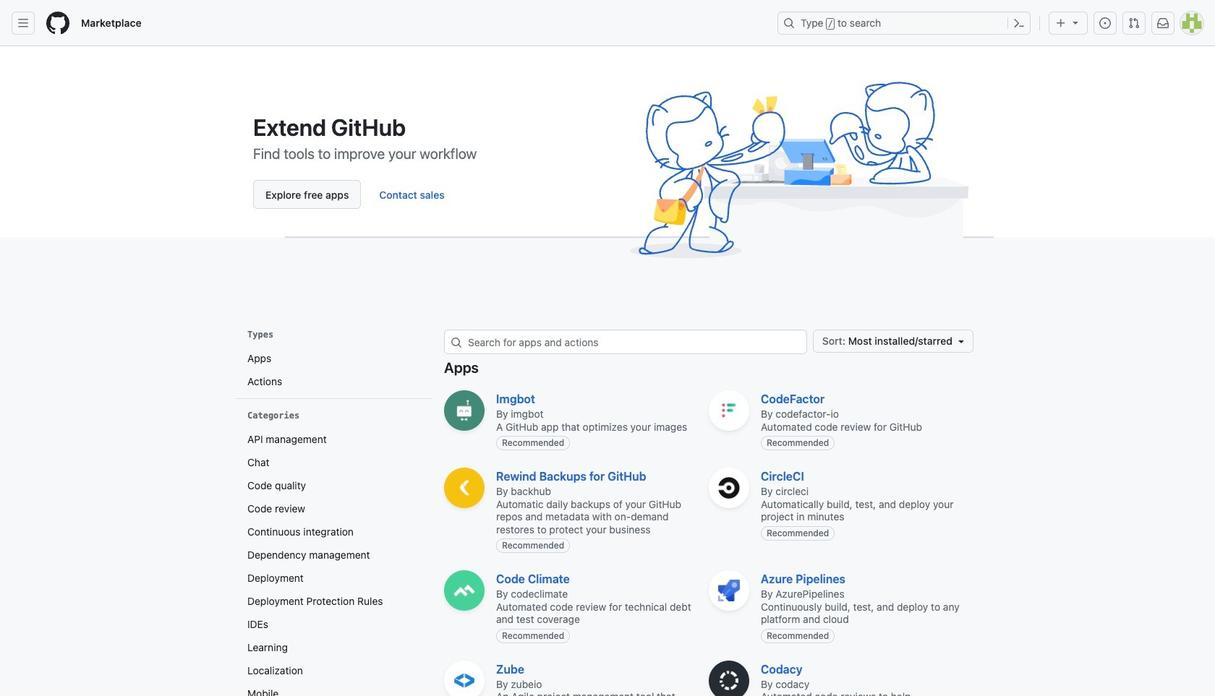 Task type: describe. For each thing, give the bounding box(es) containing it.
1 list from the top
[[242, 347, 427, 394]]

notifications image
[[1158, 17, 1169, 29]]

2 list from the top
[[242, 428, 427, 697]]

issue opened image
[[1100, 17, 1111, 29]]



Task type: locate. For each thing, give the bounding box(es) containing it.
search image
[[451, 337, 462, 348]]

command palette image
[[1014, 17, 1025, 29]]

list
[[242, 347, 427, 394], [242, 428, 427, 697]]

git pull request image
[[1129, 17, 1140, 29]]

triangle down image
[[1070, 17, 1082, 28]]

Search for apps and actions text field
[[468, 331, 807, 354]]

1 vertical spatial list
[[242, 428, 427, 697]]

plus image
[[1056, 17, 1067, 29]]

0 vertical spatial list
[[242, 347, 427, 394]]

triangle down image
[[956, 336, 967, 347]]

homepage image
[[46, 12, 69, 35]]



Task type: vqa. For each thing, say whether or not it's contained in the screenshot.
GIT PULL REQUEST image
yes



